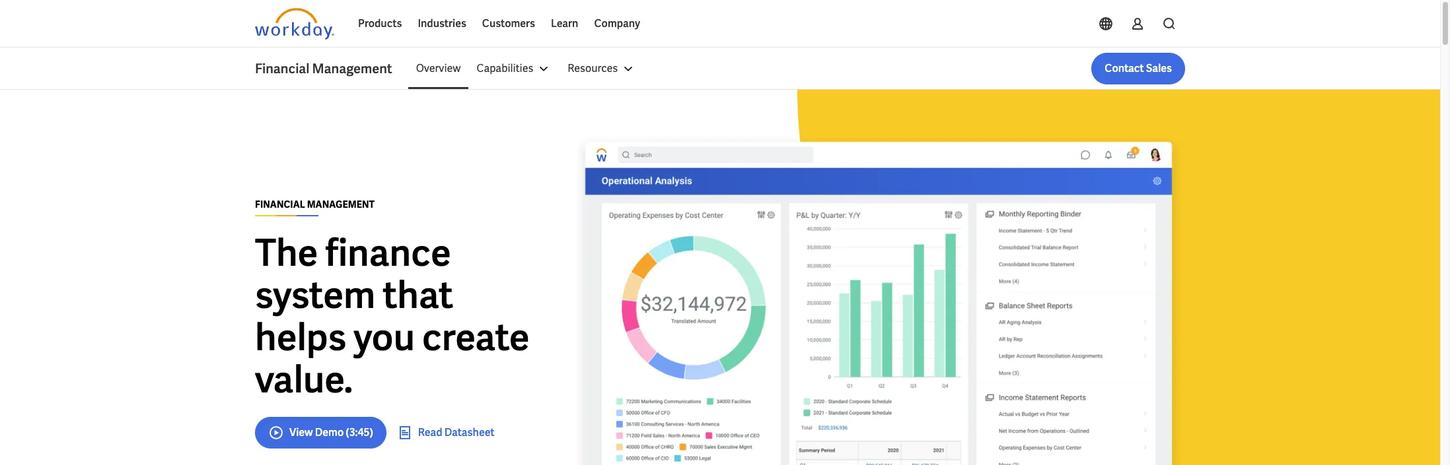 Task type: locate. For each thing, give the bounding box(es) containing it.
financial management
[[255, 199, 375, 210]]

company button
[[586, 8, 648, 40]]

contact sales
[[1105, 61, 1172, 75]]

financial
[[255, 199, 305, 210]]

menu
[[408, 53, 644, 85]]

management
[[312, 60, 392, 77]]

learn
[[551, 17, 579, 30]]

customers
[[482, 17, 535, 30]]

list
[[408, 53, 1185, 85]]

list containing overview
[[408, 53, 1185, 85]]

the finance system that helps you create value.
[[255, 229, 530, 404]]

products button
[[350, 8, 410, 40]]

finance
[[325, 229, 451, 277]]

financial management operational analysis dashboard showing operating expense by cost center and p&l by quarter. image
[[572, 132, 1185, 466]]

read datasheet
[[418, 426, 495, 440]]

read datasheet link
[[397, 425, 495, 441]]

read
[[418, 426, 442, 440]]

demo
[[315, 426, 344, 440]]

resources button
[[560, 53, 644, 85]]

go to the homepage image
[[255, 8, 334, 40]]

products
[[358, 17, 402, 30]]



Task type: vqa. For each thing, say whether or not it's contained in the screenshot.
DATASHEET
yes



Task type: describe. For each thing, give the bounding box(es) containing it.
sales
[[1146, 61, 1172, 75]]

menu containing overview
[[408, 53, 644, 85]]

financial management
[[255, 60, 392, 77]]

the
[[255, 229, 318, 277]]

that
[[383, 271, 453, 319]]

you
[[354, 314, 415, 362]]

contact sales link
[[1092, 53, 1185, 85]]

view demo (3:45) link
[[255, 417, 386, 449]]

learn button
[[543, 8, 586, 40]]

capabilities
[[477, 61, 533, 75]]

industries
[[418, 17, 466, 30]]

company
[[594, 17, 640, 30]]

view demo (3:45)
[[289, 426, 373, 440]]

view
[[289, 426, 313, 440]]

datasheet
[[444, 426, 495, 440]]

management
[[307, 199, 375, 210]]

financial
[[255, 60, 310, 77]]

financial management link
[[255, 59, 408, 78]]

resources
[[568, 61, 618, 75]]

create
[[422, 314, 530, 362]]

contact
[[1105, 61, 1144, 75]]

(3:45)
[[346, 426, 373, 440]]

capabilities button
[[469, 53, 560, 85]]

system
[[255, 271, 376, 319]]

overview link
[[408, 53, 469, 85]]

industries button
[[410, 8, 474, 40]]

overview
[[416, 61, 461, 75]]

customers button
[[474, 8, 543, 40]]

helps
[[255, 314, 346, 362]]

value.
[[255, 356, 353, 404]]



